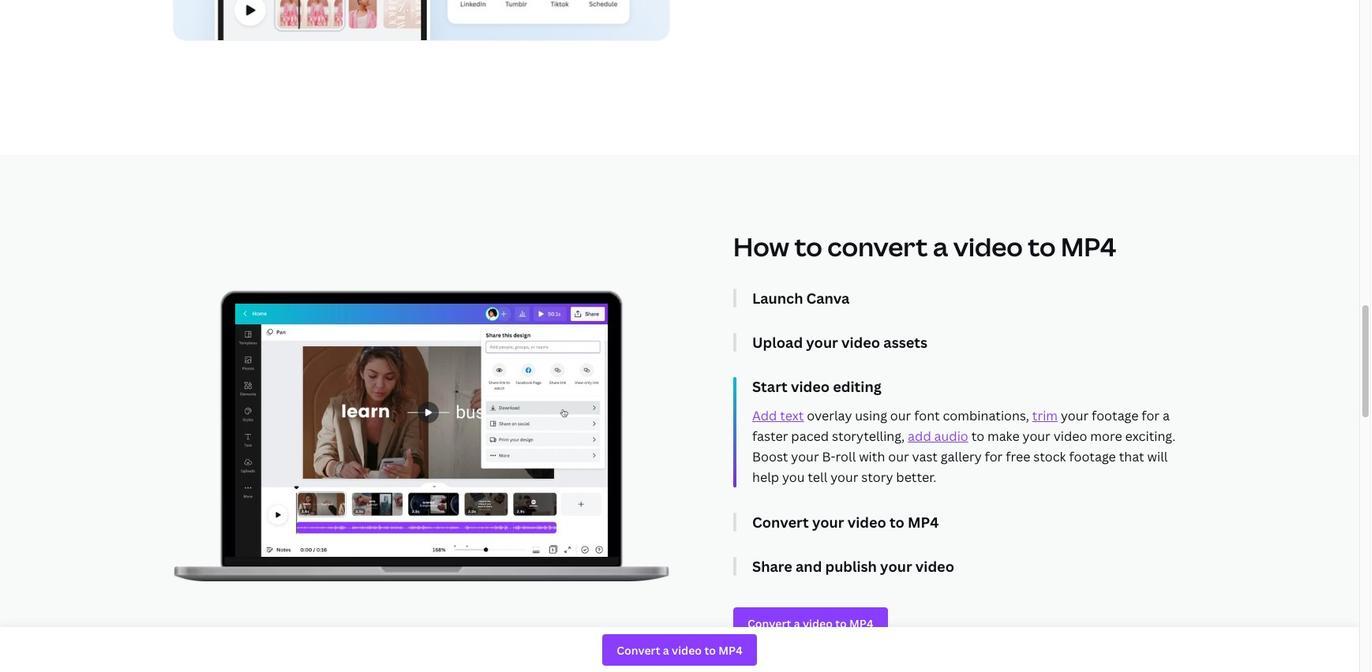 Task type: locate. For each thing, give the bounding box(es) containing it.
1 horizontal spatial a
[[1163, 407, 1170, 425]]

your up start video editing in the bottom right of the page
[[806, 333, 839, 352]]

storytelling,
[[832, 428, 905, 445]]

a inside "your footage for a faster paced storytelling,"
[[1163, 407, 1170, 425]]

video inside to make your video more exciting. boost your b-roll with our vast gallery for free stock footage that will help you tell your story better.
[[1054, 428, 1088, 445]]

trim link
[[1033, 407, 1058, 425]]

to inside to make your video more exciting. boost your b-roll with our vast gallery for free stock footage that will help you tell your story better.
[[972, 428, 985, 445]]

your inside "your footage for a faster paced storytelling,"
[[1061, 407, 1089, 425]]

1 horizontal spatial for
[[1142, 407, 1160, 425]]

0 horizontal spatial mp4
[[908, 513, 939, 532]]

faster
[[753, 428, 789, 445]]

for
[[1142, 407, 1160, 425], [985, 449, 1003, 466]]

our left font
[[891, 407, 912, 425]]

0 vertical spatial a
[[933, 230, 949, 264]]

video
[[954, 230, 1023, 264], [842, 333, 881, 352], [791, 377, 830, 396], [1054, 428, 1088, 445], [848, 513, 887, 532], [916, 558, 955, 576]]

1 vertical spatial footage
[[1070, 449, 1116, 466]]

share and publish your video
[[753, 558, 955, 576]]

to make your video more exciting. boost your b-roll with our vast gallery for free stock footage that will help you tell your story better.
[[753, 428, 1176, 486]]

that
[[1120, 449, 1145, 466]]

0 vertical spatial footage
[[1092, 407, 1139, 425]]

0 vertical spatial for
[[1142, 407, 1160, 425]]

start video editing button
[[753, 377, 1187, 396]]

0 horizontal spatial for
[[985, 449, 1003, 466]]

your down the paced
[[792, 449, 819, 466]]

1 vertical spatial for
[[985, 449, 1003, 466]]

free
[[1006, 449, 1031, 466]]

1 vertical spatial a
[[1163, 407, 1170, 425]]

launch canva
[[753, 289, 850, 308]]

and
[[796, 558, 822, 576]]

editing
[[833, 377, 882, 396]]

boost
[[753, 449, 788, 466]]

your down trim link
[[1023, 428, 1051, 445]]

stock
[[1034, 449, 1067, 466]]

footage down more
[[1070, 449, 1116, 466]]

add audio link
[[908, 428, 969, 445]]

roll
[[836, 449, 856, 466]]

video up launch canva dropdown button
[[954, 230, 1023, 264]]

using
[[855, 407, 888, 425]]

vast
[[912, 449, 938, 466]]

your
[[806, 333, 839, 352], [1061, 407, 1089, 425], [1023, 428, 1051, 445], [792, 449, 819, 466], [831, 469, 859, 486], [812, 513, 845, 532], [881, 558, 913, 576]]

video up "stock"
[[1054, 428, 1088, 445]]

0 horizontal spatial a
[[933, 230, 949, 264]]

story
[[862, 469, 894, 486]]

launch
[[753, 289, 803, 308]]

upload your video assets button
[[753, 333, 1187, 352]]

1 vertical spatial our
[[889, 449, 909, 466]]

a up "exciting."
[[1163, 407, 1170, 425]]

a up launch canva dropdown button
[[933, 230, 949, 264]]

for up "exciting."
[[1142, 407, 1160, 425]]

how to convert a video to mp4
[[734, 230, 1117, 264]]

help
[[753, 469, 779, 486]]

mp4
[[1061, 230, 1117, 264], [908, 513, 939, 532]]

will
[[1148, 449, 1168, 466]]

your right trim link
[[1061, 407, 1089, 425]]

assets
[[884, 333, 928, 352]]

audio
[[935, 428, 969, 445]]

to
[[795, 230, 823, 264], [1028, 230, 1056, 264], [972, 428, 985, 445], [890, 513, 905, 532]]

video down convert your video to mp4 dropdown button
[[916, 558, 955, 576]]

for down make
[[985, 449, 1003, 466]]

paced
[[792, 428, 829, 445]]

share and publish your video button
[[753, 558, 1187, 576]]

our left vast
[[889, 449, 909, 466]]

footage up more
[[1092, 407, 1139, 425]]

for inside "your footage for a faster paced storytelling,"
[[1142, 407, 1160, 425]]

0 vertical spatial mp4
[[1061, 230, 1117, 264]]

how
[[734, 230, 790, 264]]

a
[[933, 230, 949, 264], [1163, 407, 1170, 425]]

our
[[891, 407, 912, 425], [889, 449, 909, 466]]

footage
[[1092, 407, 1139, 425], [1070, 449, 1116, 466]]

better.
[[897, 469, 937, 486]]



Task type: describe. For each thing, give the bounding box(es) containing it.
video up editing
[[842, 333, 881, 352]]

add audio
[[908, 428, 969, 445]]

1 horizontal spatial mp4
[[1061, 230, 1117, 264]]

video up text
[[791, 377, 830, 396]]

upload
[[753, 333, 803, 352]]

convert your video to mp4
[[753, 513, 939, 532]]

text
[[780, 407, 804, 425]]

your down the roll
[[831, 469, 859, 486]]

add
[[908, 428, 932, 445]]

video down story
[[848, 513, 887, 532]]

your footage for a faster paced storytelling,
[[753, 407, 1170, 445]]

your right publish
[[881, 558, 913, 576]]

exciting.
[[1126, 428, 1176, 445]]

for inside to make your video more exciting. boost your b-roll with our vast gallery for free stock footage that will help you tell your story better.
[[985, 449, 1003, 466]]

convert
[[828, 230, 928, 264]]

add text link
[[753, 407, 804, 425]]

how to convert a video to mp4 image
[[235, 304, 608, 558]]

b-
[[822, 449, 836, 466]]

1 vertical spatial mp4
[[908, 513, 939, 532]]

footage inside "your footage for a faster paced storytelling,"
[[1092, 407, 1139, 425]]

gallery
[[941, 449, 982, 466]]

convert your video to mp4 button
[[753, 513, 1187, 532]]

you
[[783, 469, 805, 486]]

footage inside to make your video more exciting. boost your b-roll with our vast gallery for free stock footage that will help you tell your story better.
[[1070, 449, 1116, 466]]

with
[[859, 449, 886, 466]]

start video editing
[[753, 377, 882, 396]]

canva
[[807, 289, 850, 308]]

0 vertical spatial our
[[891, 407, 912, 425]]

make
[[988, 428, 1020, 445]]

launch canva button
[[753, 289, 1187, 308]]

start
[[753, 377, 788, 396]]

tell
[[808, 469, 828, 486]]

combinations,
[[943, 407, 1030, 425]]

your down tell
[[812, 513, 845, 532]]

trim
[[1033, 407, 1058, 425]]

add text overlay using our font combinations, trim
[[753, 407, 1058, 425]]

our inside to make your video more exciting. boost your b-roll with our vast gallery for free stock footage that will help you tell your story better.
[[889, 449, 909, 466]]

convert
[[753, 513, 809, 532]]

overlay
[[807, 407, 852, 425]]

a for for
[[1163, 407, 1170, 425]]

font
[[915, 407, 940, 425]]

share
[[753, 558, 793, 576]]

publish
[[826, 558, 877, 576]]

add
[[753, 407, 777, 425]]

a for convert
[[933, 230, 949, 264]]

upload your video assets
[[753, 333, 928, 352]]

more
[[1091, 428, 1123, 445]]



Task type: vqa. For each thing, say whether or not it's contained in the screenshot.
Related searches
no



